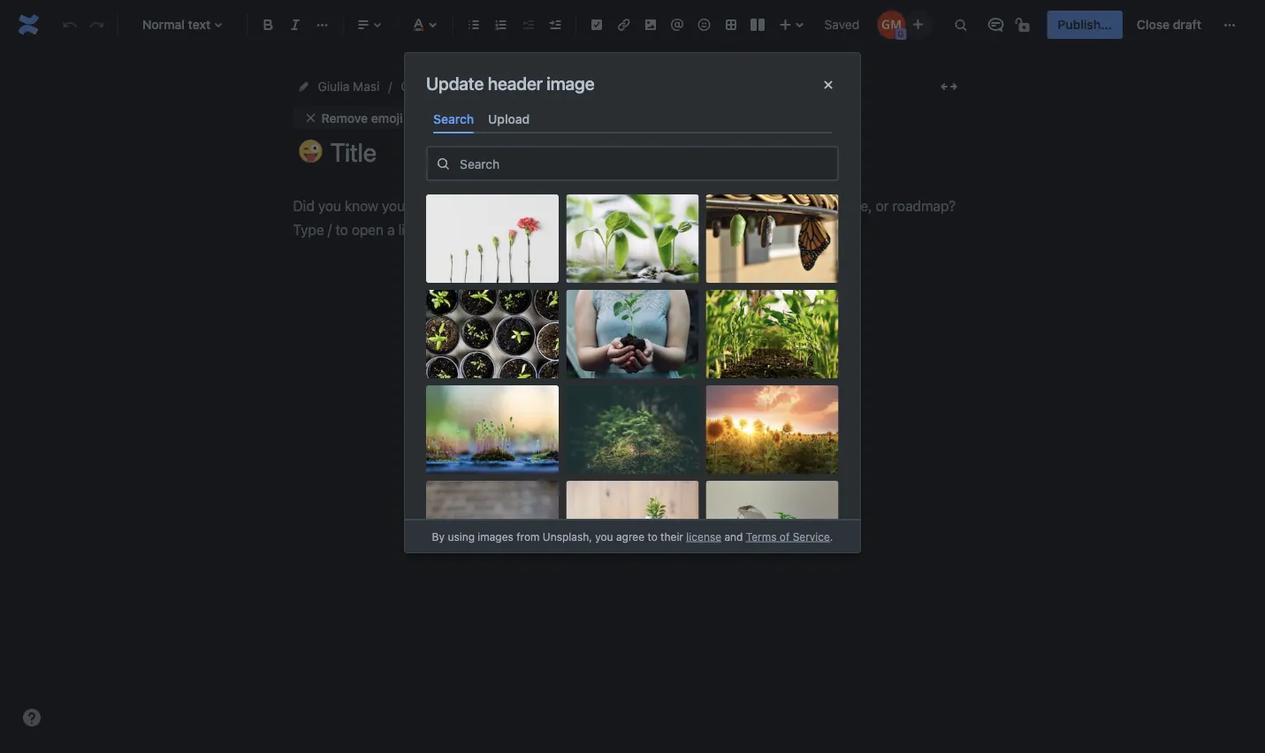 Task type: describe. For each thing, give the bounding box(es) containing it.
Search field
[[455, 148, 838, 180]]

and
[[725, 531, 743, 543]]

redo ⌘⇧z image
[[86, 14, 107, 35]]

add image, video, or file image
[[640, 14, 661, 35]]

bold ⌘b image
[[258, 14, 279, 35]]

by
[[432, 531, 445, 543]]

add header image button
[[417, 107, 562, 129]]

numbered list ⌘⇧7 image
[[491, 14, 512, 35]]

editor close icon image
[[818, 74, 839, 96]]

i'm not even sure what these are to be honest but they seemed to be growing from the moss on a neighbours fence. i got super close and did my best to make them look ethereal. in retrospect, i would love to shoot at f8 and increase the dof a little bit more. image
[[426, 386, 559, 474]]

images
[[478, 531, 514, 543]]

giulia
[[318, 79, 350, 94]]

add
[[445, 110, 469, 125]]

upload
[[488, 111, 530, 126]]

tab list inside update header image dialog
[[426, 104, 839, 134]]

action item image
[[586, 14, 608, 35]]

update header image dialog
[[405, 53, 861, 754]]

mention image
[[667, 14, 688, 35]]

add header image
[[445, 110, 552, 125]]

giulia masi image
[[878, 11, 906, 39]]

bullet list ⌘⇧8 image
[[464, 14, 485, 35]]

indent tab image
[[545, 14, 566, 35]]

giulia masi
[[318, 79, 380, 94]]

using
[[448, 531, 475, 543]]

italic ⌘i image
[[285, 14, 306, 35]]

Give this page a title text field
[[330, 138, 965, 167]]

giulia masi link
[[318, 76, 380, 97]]

draft
[[1174, 17, 1202, 32]]

their
[[661, 531, 684, 543]]

of
[[780, 531, 790, 543]]

a beautiful evening next to a field of sunflowers. image
[[706, 386, 839, 474]]

service
[[793, 531, 830, 543]]

image icon image
[[428, 111, 442, 125]]

make page full-width image
[[939, 76, 960, 97]]

outdent ⇧tab image
[[518, 14, 539, 35]]



Task type: vqa. For each thing, say whether or not it's contained in the screenshot.
Overview link
yes



Task type: locate. For each thing, give the bounding box(es) containing it.
content
[[401, 79, 447, 94]]

how a flower grows. image
[[426, 195, 559, 283]]

title link
[[542, 76, 567, 97]]

undo ⌘z image
[[59, 14, 81, 35]]

header up upload
[[488, 73, 543, 93]]

image down indent tab image
[[547, 73, 595, 93]]

header inside dialog
[[488, 73, 543, 93]]

header for add
[[472, 110, 513, 125]]

search
[[433, 111, 474, 126]]

confluence image
[[14, 11, 42, 39]]

corn rows image
[[706, 290, 839, 379]]

terms of service link
[[746, 531, 830, 543]]

publish... button
[[1048, 11, 1123, 39]]

confluence image
[[14, 11, 42, 39]]

image inside button
[[516, 110, 552, 125]]

update
[[426, 73, 484, 93]]

tab list
[[426, 104, 839, 134]]

close
[[1137, 17, 1170, 32]]

header for update
[[488, 73, 543, 93]]

layouts image
[[748, 14, 769, 35]]

0 vertical spatial header
[[488, 73, 543, 93]]

content link
[[401, 76, 447, 97]]

title
[[542, 79, 567, 94]]

overview link
[[468, 76, 521, 97]]

1 vertical spatial image
[[516, 110, 552, 125]]

from
[[517, 531, 540, 543]]

move this page image
[[297, 80, 311, 94]]

terms
[[746, 531, 777, 543]]

image for update header image
[[547, 73, 595, 93]]

publish...
[[1058, 17, 1113, 32]]

image for add header image
[[516, 110, 552, 125]]

0 vertical spatial image
[[547, 73, 595, 93]]

by using images from unsplash, you agree to their license and terms of service .
[[432, 531, 834, 543]]

2010 was a boon year for these butterflies in my garden. i had a dozen chrysalis in all manner of morphs at any one time. in this image you can see the new green chrysalis coloration, one that's about ready to emerge (the clear one), and a butterfly that's already come out. they will hang for hours and dry their wings and are, in fact, quite fragile. image
[[706, 195, 839, 283]]

Main content area, start typing to enter text. text field
[[293, 194, 965, 242]]

masi
[[353, 79, 380, 94]]

image
[[547, 73, 595, 93], [516, 110, 552, 125]]

license
[[687, 531, 722, 543]]

agree
[[616, 531, 645, 543]]

link image
[[613, 14, 635, 35]]

close draft
[[1137, 17, 1202, 32]]

update header image
[[426, 73, 595, 93]]

overview
[[468, 79, 521, 94]]

header down overview "link"
[[472, 110, 513, 125]]

.
[[830, 531, 834, 543]]

conifer sapling image
[[566, 386, 699, 474]]

saved
[[825, 17, 860, 32]]

you
[[595, 531, 613, 543]]

license link
[[687, 531, 722, 543]]

header inside button
[[472, 110, 513, 125]]

to
[[648, 531, 658, 543]]

table image
[[721, 14, 742, 35]]

unsplash,
[[543, 531, 592, 543]]

1 vertical spatial header
[[472, 110, 513, 125]]

tab list containing search
[[426, 104, 839, 134]]

image down title 'link'
[[516, 110, 552, 125]]

close draft button
[[1127, 11, 1213, 39]]

image inside dialog
[[547, 73, 595, 93]]

emoji image
[[694, 14, 715, 35]]

urban gardening – raising tomatoes for self support image
[[426, 290, 559, 379]]

header
[[488, 73, 543, 93], [472, 110, 513, 125]]



